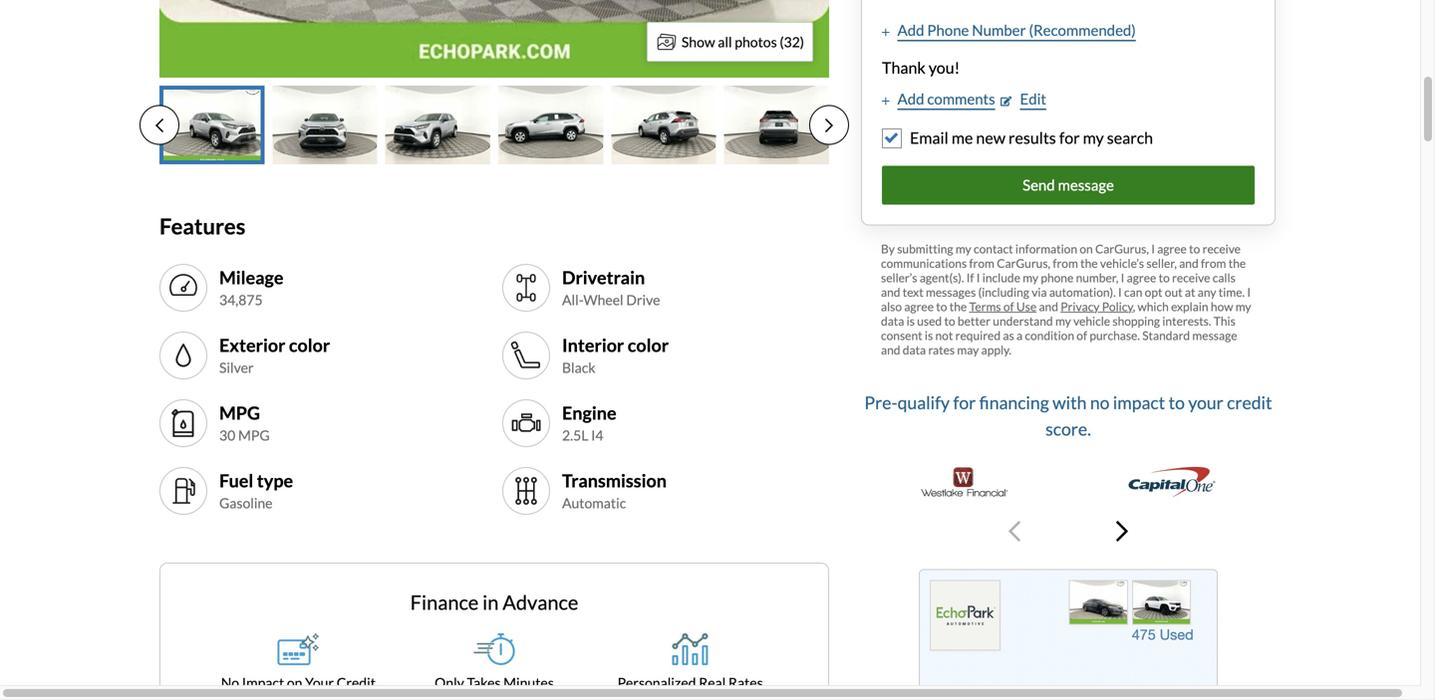 Task type: describe. For each thing, give the bounding box(es) containing it.
send
[[1023, 176, 1055, 194]]

finance in advance
[[410, 591, 578, 615]]

prev page image
[[155, 117, 163, 133]]

shopping
[[1112, 314, 1160, 328]]

privacy
[[1061, 299, 1100, 314]]

send message button
[[882, 166, 1255, 205]]

1 horizontal spatial is
[[925, 328, 933, 343]]

edit image
[[1001, 96, 1012, 106]]

mileage
[[219, 266, 283, 288]]

drivetrain all-wheel drive
[[562, 266, 660, 309]]

condition
[[1025, 328, 1074, 343]]

color for exterior color
[[289, 334, 330, 356]]

next page image
[[825, 117, 833, 133]]

0 horizontal spatial of
[[1003, 299, 1014, 314]]

chevron left image
[[1008, 520, 1020, 543]]

1 horizontal spatial agree
[[1127, 270, 1156, 285]]

fuel type gasoline
[[219, 470, 293, 512]]

no impact on your credit score
[[221, 675, 376, 701]]

i right vehicle's
[[1151, 241, 1155, 256]]

to right the seller,
[[1189, 241, 1200, 256]]

show
[[682, 33, 715, 50]]

real
[[699, 675, 726, 692]]

only
[[435, 675, 464, 692]]

fuel type image
[[167, 475, 199, 507]]

message inside , which explain how my data is used to better understand my vehicle shopping interests. this consent is not required as a condition of purchase. standard message and data rates may apply.
[[1192, 328, 1237, 343]]

calls
[[1213, 270, 1235, 285]]

agent(s).
[[920, 270, 964, 285]]

if
[[966, 270, 974, 285]]

exterior color silver
[[219, 334, 330, 376]]

30
[[219, 427, 235, 444]]

used
[[917, 314, 942, 328]]

required
[[955, 328, 1001, 343]]

personalized
[[617, 675, 696, 692]]

color for interior color
[[628, 334, 669, 356]]

credit
[[337, 675, 376, 692]]

mileage image
[[167, 272, 199, 304]]

consent
[[881, 328, 922, 343]]

comments
[[927, 90, 995, 108]]

to left at
[[1159, 270, 1170, 285]]

any
[[1198, 285, 1216, 299]]

mpg image
[[167, 408, 199, 439]]

34,875
[[219, 292, 263, 309]]

information
[[1015, 241, 1077, 256]]

(32)
[[780, 33, 804, 50]]

with
[[1052, 392, 1087, 413]]

my left 'vehicle'
[[1055, 314, 1071, 328]]

advance
[[502, 591, 578, 615]]

3 from from the left
[[1201, 256, 1226, 270]]

interior color black
[[562, 334, 669, 376]]

by submitting my contact information on cargurus, i agree to receive communications from cargurus, from the vehicle's seller, and from the seller's agent(s). if i include my phone number, i agree to receive calls and text messages (including via automation). i can opt out at any time. i also agree to the
[[881, 241, 1251, 314]]

vehicle full photo image
[[159, 0, 829, 78]]

(including
[[978, 285, 1029, 299]]

time.
[[1219, 285, 1245, 299]]

apply.
[[981, 343, 1011, 357]]

0 vertical spatial data
[[881, 314, 904, 328]]

automation).
[[1049, 285, 1116, 299]]

credit
[[1227, 392, 1272, 413]]

rates
[[728, 675, 763, 692]]

at
[[1185, 285, 1195, 299]]

a
[[1016, 328, 1023, 343]]

photos
[[735, 33, 777, 50]]

not
[[935, 328, 953, 343]]

use
[[1016, 299, 1037, 314]]

0 vertical spatial mpg
[[219, 402, 260, 424]]

impact
[[1113, 392, 1165, 413]]

exterior
[[219, 334, 285, 356]]

i4
[[591, 427, 603, 444]]

vehicle's
[[1100, 256, 1144, 270]]

understand
[[993, 314, 1053, 328]]

terms of use link
[[969, 299, 1037, 314]]

no
[[1090, 392, 1110, 413]]

can
[[1124, 285, 1142, 299]]

personalized real rates
[[617, 675, 763, 692]]

communications
[[881, 256, 967, 270]]

to inside , which explain how my data is used to better understand my vehicle shopping interests. this consent is not required as a condition of purchase. standard message and data rates may apply.
[[944, 314, 955, 328]]

pre-qualify for financing with no impact to your credit score. button
[[861, 381, 1276, 561]]

message inside button
[[1058, 176, 1114, 194]]

view vehicle photo 6 image
[[724, 86, 829, 164]]

drive
[[626, 292, 660, 309]]

my up if
[[956, 241, 971, 256]]

send message
[[1023, 176, 1114, 194]]

show all photos (32)
[[682, 33, 804, 50]]

terms of use and privacy policy
[[969, 299, 1133, 314]]

drivetrain
[[562, 266, 645, 288]]

mpg 30 mpg
[[219, 402, 270, 444]]

chevron right image
[[1116, 520, 1128, 543]]

i right if
[[976, 270, 980, 285]]

2 horizontal spatial the
[[1228, 256, 1246, 270]]

which
[[1138, 299, 1169, 314]]

features
[[159, 213, 245, 239]]

view vehicle photo 2 image
[[272, 86, 377, 164]]

my right how
[[1235, 299, 1251, 314]]

view vehicle photo 5 image
[[611, 86, 716, 164]]

transmission
[[562, 470, 667, 492]]

fuel
[[219, 470, 253, 492]]

2 from from the left
[[1053, 256, 1078, 270]]

policy
[[1102, 299, 1133, 314]]

edit
[[1020, 90, 1046, 108]]

search
[[1107, 128, 1153, 147]]

black
[[562, 359, 596, 376]]

add for add comments
[[897, 90, 924, 108]]

2 vertical spatial agree
[[904, 299, 934, 314]]

advertisement region
[[919, 569, 1218, 701]]

financing
[[979, 392, 1049, 413]]

automatic
[[562, 495, 626, 512]]

engine 2.5l i4
[[562, 402, 616, 444]]

score.
[[1046, 418, 1091, 439]]

0 horizontal spatial the
[[949, 299, 967, 314]]

you!
[[929, 58, 960, 77]]

email
[[910, 128, 948, 147]]



Task type: vqa. For each thing, say whether or not it's contained in the screenshot.
FINANCE popup button at top
no



Task type: locate. For each thing, give the bounding box(es) containing it.
add for add phone number (recommended)
[[897, 21, 924, 39]]

message
[[1058, 176, 1114, 194], [1192, 328, 1237, 343]]

and down the also
[[881, 343, 900, 357]]

also
[[881, 299, 902, 314]]

tab list
[[140, 86, 849, 164]]

purchase.
[[1090, 328, 1140, 343]]

terms
[[969, 299, 1001, 314]]

agree right the also
[[904, 299, 934, 314]]

0 horizontal spatial color
[[289, 334, 330, 356]]

privacy policy link
[[1061, 299, 1133, 314]]

and right "use"
[[1039, 299, 1058, 314]]

the left terms
[[949, 299, 967, 314]]

view vehicle photo 4 image
[[498, 86, 603, 164]]

the up time.
[[1228, 256, 1246, 270]]

i
[[1151, 241, 1155, 256], [976, 270, 980, 285], [1121, 270, 1124, 285], [1118, 285, 1122, 299], [1247, 285, 1251, 299]]

exterior color image
[[167, 340, 199, 372]]

by
[[881, 241, 895, 256]]

i right number,
[[1121, 270, 1124, 285]]

for right results
[[1059, 128, 1080, 147]]

on inside the no impact on your credit score
[[287, 675, 302, 692]]

on
[[1080, 241, 1093, 256], [287, 675, 302, 692]]

add right plus icon
[[897, 21, 924, 39]]

0 vertical spatial agree
[[1157, 241, 1187, 256]]

i right time.
[[1247, 285, 1251, 299]]

transmission image
[[510, 475, 542, 507]]

from up any
[[1201, 256, 1226, 270]]

number
[[972, 21, 1026, 39]]

submitting
[[897, 241, 953, 256]]

in
[[482, 591, 499, 615]]

1 vertical spatial of
[[1077, 328, 1087, 343]]

color inside interior color black
[[628, 334, 669, 356]]

impact
[[242, 675, 284, 692]]

add phone number (recommended)
[[897, 21, 1136, 39]]

mpg right 30
[[238, 427, 270, 444]]

plus image
[[882, 96, 889, 106]]

add inside button
[[897, 90, 924, 108]]

me
[[952, 128, 973, 147]]

2.5l
[[562, 427, 588, 444]]

all-
[[562, 292, 583, 309]]

the up automation). on the right of the page
[[1080, 256, 1098, 270]]

to left your
[[1169, 392, 1185, 413]]

1 vertical spatial add
[[897, 90, 924, 108]]

my left search
[[1083, 128, 1104, 147]]

mileage 34,875
[[219, 266, 283, 309]]

0 vertical spatial add
[[897, 21, 924, 39]]

0 vertical spatial of
[[1003, 299, 1014, 314]]

1 from from the left
[[969, 256, 994, 270]]

1 vertical spatial mpg
[[238, 427, 270, 444]]

from up automation). on the right of the page
[[1053, 256, 1078, 270]]

add right plus image
[[897, 90, 924, 108]]

0 vertical spatial message
[[1058, 176, 1114, 194]]

interior color image
[[510, 340, 542, 372]]

messages
[[926, 285, 976, 299]]

drivetrain image
[[510, 272, 542, 304]]

data down text
[[881, 314, 904, 328]]

view vehicle photo 3 image
[[385, 86, 490, 164]]

, which explain how my data is used to better understand my vehicle shopping interests. this consent is not required as a condition of purchase. standard message and data rates may apply.
[[881, 299, 1251, 357]]

color inside exterior color silver
[[289, 334, 330, 356]]

engine
[[562, 402, 616, 424]]

1 horizontal spatial of
[[1077, 328, 1087, 343]]

add inside button
[[897, 21, 924, 39]]

my
[[1083, 128, 1104, 147], [956, 241, 971, 256], [1023, 270, 1038, 285], [1235, 299, 1251, 314], [1055, 314, 1071, 328]]

thank
[[882, 58, 926, 77]]

1 add from the top
[[897, 21, 924, 39]]

1 horizontal spatial on
[[1080, 241, 1093, 256]]

1 horizontal spatial color
[[628, 334, 669, 356]]

0 horizontal spatial from
[[969, 256, 994, 270]]

seller,
[[1146, 256, 1177, 270]]

seller's
[[881, 270, 917, 285]]

message down how
[[1192, 328, 1237, 343]]

wheel
[[583, 292, 623, 309]]

0 horizontal spatial cargurus,
[[997, 256, 1050, 270]]

i left can
[[1118, 285, 1122, 299]]

1 vertical spatial data
[[903, 343, 926, 357]]

of down "privacy"
[[1077, 328, 1087, 343]]

is left not
[[925, 328, 933, 343]]

thank you!
[[882, 58, 960, 77]]

email me new results for my search
[[910, 128, 1153, 147]]

agree
[[1157, 241, 1187, 256], [1127, 270, 1156, 285], [904, 299, 934, 314]]

qualify
[[897, 392, 950, 413]]

gasoline
[[219, 495, 273, 512]]

1 horizontal spatial message
[[1192, 328, 1237, 343]]

of inside , which explain how my data is used to better understand my vehicle shopping interests. this consent is not required as a condition of purchase. standard message and data rates may apply.
[[1077, 328, 1087, 343]]

0 vertical spatial receive
[[1202, 241, 1241, 256]]

2 add from the top
[[897, 90, 924, 108]]

color down the drive
[[628, 334, 669, 356]]

is left used
[[907, 314, 915, 328]]

2 horizontal spatial from
[[1201, 256, 1226, 270]]

no
[[221, 675, 239, 692]]

receive up calls
[[1202, 241, 1241, 256]]

color
[[289, 334, 330, 356], [628, 334, 669, 356]]

1 vertical spatial receive
[[1172, 270, 1210, 285]]

the
[[1080, 256, 1098, 270], [1228, 256, 1246, 270], [949, 299, 967, 314]]

finance
[[410, 591, 479, 615]]

1 vertical spatial on
[[287, 675, 302, 692]]

edit button
[[1001, 88, 1046, 110]]

your
[[1188, 392, 1224, 413]]

mpg up 30
[[219, 402, 260, 424]]

engine image
[[510, 408, 542, 439]]

cargurus, up number,
[[1095, 241, 1149, 256]]

1 horizontal spatial from
[[1053, 256, 1078, 270]]

and inside , which explain how my data is used to better understand my vehicle shopping interests. this consent is not required as a condition of purchase. standard message and data rates may apply.
[[881, 343, 900, 357]]

1 color from the left
[[289, 334, 330, 356]]

and right the seller,
[[1179, 256, 1199, 270]]

number,
[[1076, 270, 1118, 285]]

for
[[1059, 128, 1080, 147], [953, 392, 976, 413]]

0 vertical spatial on
[[1080, 241, 1093, 256]]

1 horizontal spatial for
[[1059, 128, 1080, 147]]

,
[[1133, 299, 1135, 314]]

new
[[976, 128, 1005, 147]]

on inside by submitting my contact information on cargurus, i agree to receive communications from cargurus, from the vehicle's seller, and from the seller's agent(s). if i include my phone number, i agree to receive calls and text messages (including via automation). i can opt out at any time. i also agree to the
[[1080, 241, 1093, 256]]

view vehicle photo 1 image
[[159, 86, 264, 164]]

vehicle
[[1073, 314, 1110, 328]]

0 horizontal spatial on
[[287, 675, 302, 692]]

1 vertical spatial agree
[[1127, 270, 1156, 285]]

my left phone
[[1023, 270, 1038, 285]]

agree up out
[[1157, 241, 1187, 256]]

1 vertical spatial message
[[1192, 328, 1237, 343]]

as
[[1003, 328, 1014, 343]]

to down agent(s).
[[936, 299, 947, 314]]

pre-
[[864, 392, 897, 413]]

mpg
[[219, 402, 260, 424], [238, 427, 270, 444]]

on up score
[[287, 675, 302, 692]]

and
[[1179, 256, 1199, 270], [881, 285, 900, 299], [1039, 299, 1058, 314], [881, 343, 900, 357]]

cargurus, up the via
[[997, 256, 1050, 270]]

better
[[958, 314, 991, 328]]

0 horizontal spatial message
[[1058, 176, 1114, 194]]

receive
[[1202, 241, 1241, 256], [1172, 270, 1210, 285]]

standard
[[1142, 328, 1190, 343]]

agree up ,
[[1127, 270, 1156, 285]]

2 color from the left
[[628, 334, 669, 356]]

on up number,
[[1080, 241, 1093, 256]]

1 horizontal spatial cargurus,
[[1095, 241, 1149, 256]]

silver
[[219, 359, 254, 376]]

color right exterior
[[289, 334, 330, 356]]

type
[[257, 470, 293, 492]]

show all photos (32) link
[[647, 22, 813, 62]]

via
[[1032, 285, 1047, 299]]

all
[[718, 33, 732, 50]]

from up (including
[[969, 256, 994, 270]]

phone
[[927, 21, 969, 39]]

for inside pre-qualify for financing with no impact to your credit score.
[[953, 392, 976, 413]]

message right "send" at the top of the page
[[1058, 176, 1114, 194]]

add comments
[[897, 90, 995, 108]]

of left "use"
[[1003, 299, 1014, 314]]

and left text
[[881, 285, 900, 299]]

1 horizontal spatial the
[[1080, 256, 1098, 270]]

to inside pre-qualify for financing with no impact to your credit score.
[[1169, 392, 1185, 413]]

results
[[1009, 128, 1056, 147]]

for right qualify
[[953, 392, 976, 413]]

rates
[[928, 343, 955, 357]]

of
[[1003, 299, 1014, 314], [1077, 328, 1087, 343]]

to
[[1189, 241, 1200, 256], [1159, 270, 1170, 285], [936, 299, 947, 314], [944, 314, 955, 328], [1169, 392, 1185, 413]]

plus image
[[882, 27, 889, 37]]

receive up explain
[[1172, 270, 1210, 285]]

0 horizontal spatial is
[[907, 314, 915, 328]]

to right used
[[944, 314, 955, 328]]

only takes minutes
[[435, 675, 554, 692]]

0 horizontal spatial agree
[[904, 299, 934, 314]]

data left the rates
[[903, 343, 926, 357]]

1 vertical spatial for
[[953, 392, 976, 413]]

2 horizontal spatial agree
[[1157, 241, 1187, 256]]

include
[[982, 270, 1020, 285]]

your
[[305, 675, 334, 692]]

transmission automatic
[[562, 470, 667, 512]]

pre-qualify for financing with no impact to your credit score.
[[864, 392, 1272, 439]]

text
[[903, 285, 923, 299]]

add phone number (recommended) button
[[882, 19, 1136, 41]]

0 horizontal spatial for
[[953, 392, 976, 413]]

0 vertical spatial for
[[1059, 128, 1080, 147]]



